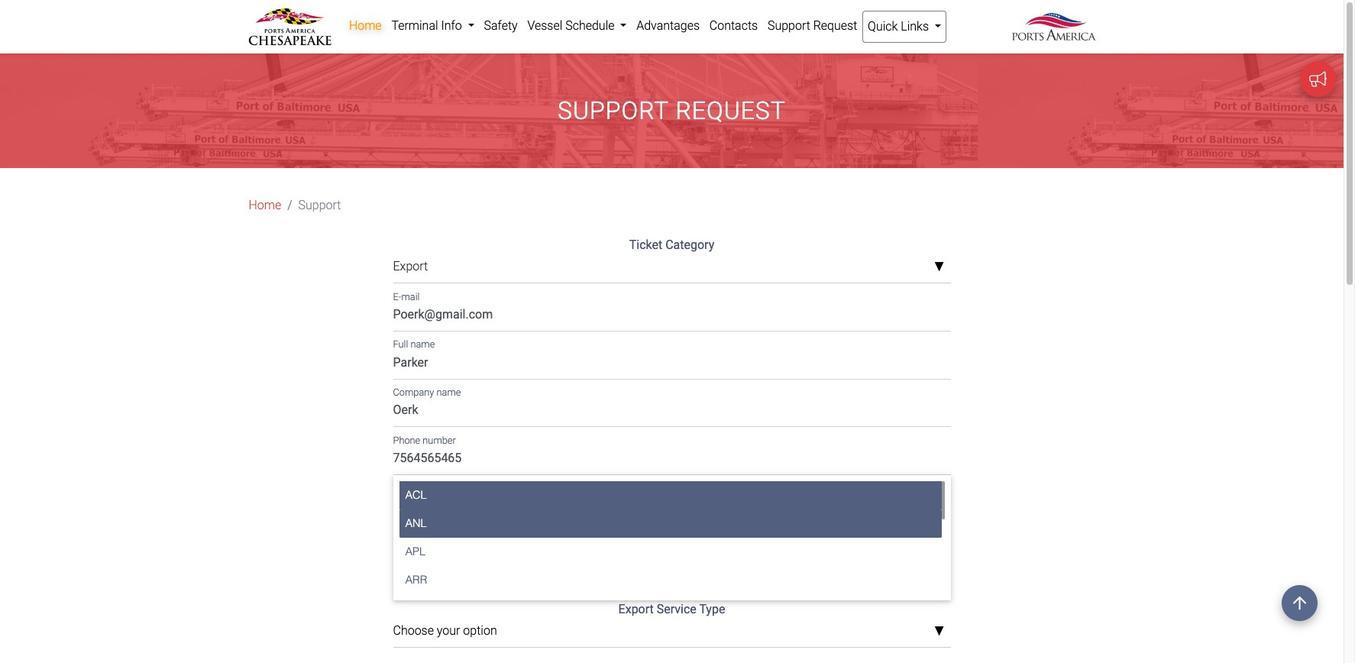 Task type: locate. For each thing, give the bounding box(es) containing it.
ticket category
[[629, 238, 715, 252]]

0 horizontal spatial name
[[411, 339, 435, 350]]

1 vertical spatial request
[[676, 96, 786, 125]]

0 vertical spatial ▼
[[934, 261, 945, 273]]

1 horizontal spatial home
[[349, 18, 382, 33]]

2 choose your option from the top
[[393, 624, 497, 638]]

0 vertical spatial choose
[[393, 564, 434, 579]]

1 horizontal spatial support
[[558, 96, 669, 125]]

2 horizontal spatial support
[[768, 18, 811, 33]]

service
[[657, 602, 697, 617]]

choose down arr
[[393, 624, 434, 638]]

1 horizontal spatial home link
[[344, 11, 387, 41]]

0 horizontal spatial support
[[298, 198, 341, 213]]

export left service
[[619, 602, 654, 617]]

0 horizontal spatial export
[[393, 259, 428, 274]]

number
[[423, 435, 456, 446]]

1 vertical spatial support
[[558, 96, 669, 125]]

name right 'company'
[[437, 387, 461, 398]]

advantages
[[637, 18, 700, 33]]

1 vertical spatial option
[[463, 624, 497, 638]]

choose down "apl"
[[393, 564, 434, 579]]

arr
[[405, 574, 427, 586]]

0 vertical spatial export
[[393, 259, 428, 274]]

0 vertical spatial name
[[411, 339, 435, 350]]

export for export service type
[[619, 602, 654, 617]]

category
[[666, 238, 715, 252]]

acl
[[405, 489, 427, 502]]

1 choose your option from the top
[[393, 564, 497, 579]]

company name
[[393, 387, 461, 398]]

E-mail email field
[[393, 302, 951, 332]]

choose
[[393, 564, 434, 579], [393, 624, 434, 638]]

support request link
[[763, 11, 862, 41]]

support request
[[768, 18, 858, 33], [558, 96, 786, 125]]

e-
[[393, 291, 401, 303]]

option
[[463, 564, 497, 579], [463, 624, 497, 638]]

▼ for choose your option
[[934, 626, 945, 638]]

2 choose from the top
[[393, 624, 434, 638]]

1 vertical spatial ▼
[[934, 626, 945, 638]]

1 vertical spatial home link
[[249, 197, 281, 215]]

export up mail
[[393, 259, 428, 274]]

0 horizontal spatial home
[[249, 198, 281, 213]]

terminal
[[392, 18, 438, 33]]

2 option from the top
[[463, 624, 497, 638]]

1 vertical spatial choose
[[393, 624, 434, 638]]

1 horizontal spatial request
[[814, 18, 858, 33]]

quick links link
[[862, 11, 947, 43]]

choose your option down arr
[[393, 624, 497, 638]]

request
[[814, 18, 858, 33], [676, 96, 786, 125]]

choose your option
[[393, 564, 497, 579], [393, 624, 497, 638]]

home link
[[344, 11, 387, 41], [249, 197, 281, 215]]

schedule
[[566, 18, 615, 33]]

0 vertical spatial your
[[437, 564, 460, 579]]

1 vertical spatial export
[[619, 602, 654, 617]]

choose your option down "apl"
[[393, 564, 497, 579]]

0 vertical spatial support
[[768, 18, 811, 33]]

safety link
[[479, 11, 523, 41]]

1 vertical spatial your
[[437, 624, 460, 638]]

request inside "link"
[[814, 18, 858, 33]]

0 vertical spatial request
[[814, 18, 858, 33]]

0 vertical spatial choose your option
[[393, 564, 497, 579]]

contacts link
[[705, 11, 763, 41]]

support inside "link"
[[768, 18, 811, 33]]

vessel
[[528, 18, 563, 33]]

2 ▼ from the top
[[934, 626, 945, 638]]

None text field
[[393, 493, 951, 523]]

terminal info
[[392, 18, 465, 33]]

Company name text field
[[393, 398, 951, 427]]

0 vertical spatial support request
[[768, 18, 858, 33]]

0 vertical spatial home
[[349, 18, 382, 33]]

2 your from the top
[[437, 624, 460, 638]]

full
[[393, 339, 408, 350]]

your
[[437, 564, 460, 579], [437, 624, 460, 638]]

export service type
[[619, 602, 725, 617]]

1 horizontal spatial export
[[619, 602, 654, 617]]

1 ▼ from the top
[[934, 261, 945, 273]]

Full name text field
[[393, 350, 951, 379]]

export
[[393, 259, 428, 274], [619, 602, 654, 617]]

home for the rightmost home link
[[349, 18, 382, 33]]

quick links
[[868, 19, 932, 34]]

1 vertical spatial home
[[249, 198, 281, 213]]

2 vertical spatial support
[[298, 198, 341, 213]]

1 horizontal spatial name
[[437, 387, 461, 398]]

1 vertical spatial name
[[437, 387, 461, 398]]

home
[[349, 18, 382, 33], [249, 198, 281, 213]]

company
[[393, 387, 434, 398]]

1 vertical spatial choose your option
[[393, 624, 497, 638]]

0 vertical spatial home link
[[344, 11, 387, 41]]

support
[[768, 18, 811, 33], [558, 96, 669, 125], [298, 198, 341, 213]]

full name
[[393, 339, 435, 350]]

name right full
[[411, 339, 435, 350]]

0 vertical spatial option
[[463, 564, 497, 579]]

vessel schedule link
[[523, 11, 632, 41]]

name
[[411, 339, 435, 350], [437, 387, 461, 398]]

advantages link
[[632, 11, 705, 41]]

▼
[[934, 261, 945, 273], [934, 626, 945, 638]]



Task type: describe. For each thing, give the bounding box(es) containing it.
terminal info link
[[387, 11, 479, 41]]

1 choose from the top
[[393, 564, 434, 579]]

anl
[[405, 518, 427, 530]]

export for export
[[393, 259, 428, 274]]

safety
[[484, 18, 518, 33]]

▼ for export
[[934, 261, 945, 273]]

info
[[441, 18, 462, 33]]

e-mail
[[393, 291, 420, 303]]

Phone number text field
[[393, 446, 951, 475]]

vessel schedule
[[528, 18, 618, 33]]

home for the leftmost home link
[[249, 198, 281, 213]]

1 vertical spatial support request
[[558, 96, 786, 125]]

1 your from the top
[[437, 564, 460, 579]]

phone number
[[393, 435, 456, 446]]

0 horizontal spatial request
[[676, 96, 786, 125]]

0 horizontal spatial home link
[[249, 197, 281, 215]]

1 option from the top
[[463, 564, 497, 579]]

name for company name
[[437, 387, 461, 398]]

mail
[[401, 291, 420, 303]]

apl
[[405, 546, 426, 558]]

contacts
[[710, 18, 758, 33]]

name for full name
[[411, 339, 435, 350]]

support request inside "link"
[[768, 18, 858, 33]]

phone
[[393, 435, 420, 446]]

type
[[699, 602, 725, 617]]

links
[[901, 19, 929, 34]]

ticket
[[629, 238, 663, 252]]

quick
[[868, 19, 898, 34]]

go to top image
[[1282, 585, 1318, 621]]



Task type: vqa. For each thing, say whether or not it's contained in the screenshot.
Connected
no



